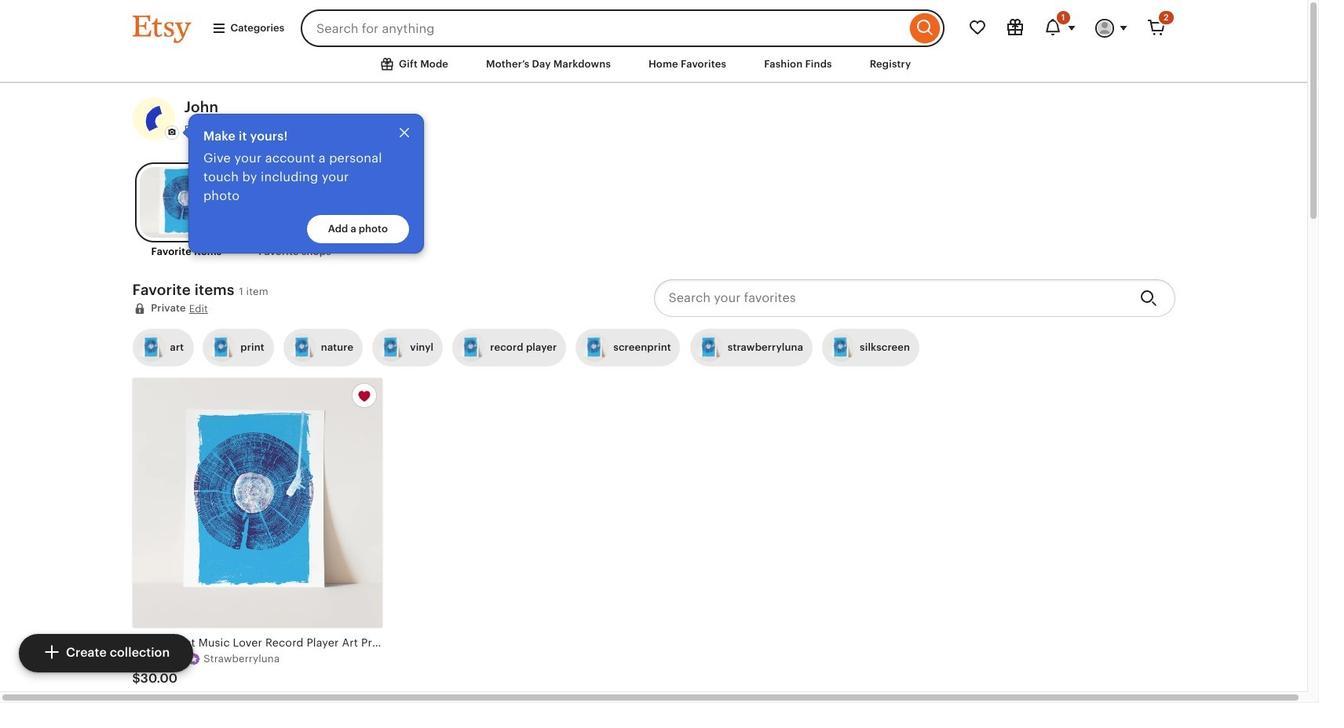 Task type: locate. For each thing, give the bounding box(es) containing it.
tooltip
[[185, 114, 424, 254]]

banner
[[104, 0, 1204, 47]]

None search field
[[301, 9, 945, 47]]

Search for anything text field
[[301, 9, 906, 47]]

5.0 star rating with 3k reviews image
[[132, 653, 179, 667]]

menu bar
[[0, 0, 1308, 83], [104, 47, 1204, 83]]



Task type: vqa. For each thing, say whether or not it's contained in the screenshot.
"Arrives Soon! Get It By Dec 19-22 If You Order Today" at the right of page
no



Task type: describe. For each thing, give the bounding box(es) containing it.
screenprint music lover record player art print with wood texture vinyl lp art silkscreen - nature sounds - indigo blue - wall art decor image
[[132, 378, 383, 629]]

Search your favorites text field
[[654, 279, 1128, 317]]



